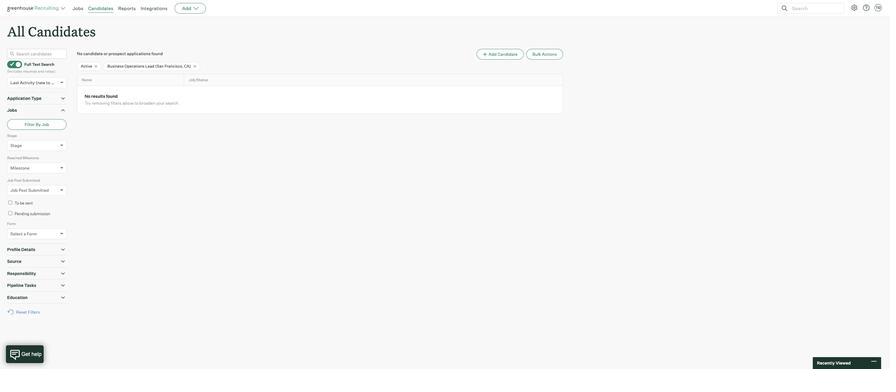 Task type: describe. For each thing, give the bounding box(es) containing it.
active
[[81, 64, 92, 69]]

td
[[876, 6, 881, 10]]

select a form
[[10, 232, 37, 237]]

job/status
[[189, 78, 208, 82]]

candidates link
[[88, 5, 113, 11]]

filters
[[28, 310, 40, 315]]

recently viewed
[[817, 361, 851, 366]]

To be sent checkbox
[[8, 201, 12, 205]]

last activity (new to old) option
[[10, 80, 59, 85]]

viewed
[[836, 361, 851, 366]]

bulk actions link
[[526, 49, 563, 60]]

pipeline
[[7, 283, 23, 288]]

stage element
[[7, 133, 67, 155]]

reset filters button
[[7, 307, 43, 318]]

applications
[[127, 51, 151, 56]]

reports link
[[118, 5, 136, 11]]

by
[[36, 122, 41, 127]]

old)
[[51, 80, 59, 85]]

(includes
[[7, 69, 22, 74]]

no for no results found try removing filters above to broaden your search.
[[85, 94, 90, 99]]

bulk actions
[[532, 52, 557, 57]]

1 vertical spatial candidates
[[28, 23, 96, 40]]

reset filters
[[16, 310, 40, 315]]

0 vertical spatial jobs
[[72, 5, 83, 11]]

checkmark image
[[10, 62, 14, 66]]

actions
[[542, 52, 557, 57]]

0 vertical spatial post
[[14, 178, 22, 183]]

0 vertical spatial found
[[152, 51, 163, 56]]

job inside filter by job button
[[42, 122, 49, 127]]

submission
[[30, 212, 50, 216]]

name
[[82, 78, 92, 82]]

pending
[[15, 212, 29, 216]]

ca)
[[184, 64, 191, 69]]

application
[[7, 96, 30, 101]]

filters
[[111, 101, 121, 106]]

pending submission
[[15, 212, 50, 216]]

francisco,
[[165, 64, 183, 69]]

candidate
[[83, 51, 103, 56]]

operations
[[125, 64, 145, 69]]

candidate
[[498, 52, 518, 57]]

pipeline tasks
[[7, 283, 36, 288]]

0 vertical spatial form
[[7, 222, 16, 226]]

1 vertical spatial job post submitted
[[10, 188, 49, 193]]

business
[[107, 64, 124, 69]]

notes)
[[45, 69, 55, 74]]

all candidates
[[7, 23, 96, 40]]

0 horizontal spatial jobs
[[7, 108, 17, 113]]

activity
[[20, 80, 35, 85]]

reached milestone element
[[7, 155, 67, 178]]

filter by job
[[25, 122, 49, 127]]

filter
[[25, 122, 35, 127]]

application type
[[7, 96, 41, 101]]

integrations link
[[141, 5, 168, 11]]

1 vertical spatial post
[[19, 188, 27, 193]]

results
[[91, 94, 105, 99]]

be
[[20, 201, 24, 206]]

select
[[10, 232, 23, 237]]

(san
[[155, 64, 164, 69]]

full text search (includes resumes and notes)
[[7, 62, 55, 74]]

Search text field
[[791, 4, 839, 13]]

no for no candidate or prospect applications found
[[77, 51, 82, 56]]

add button
[[175, 3, 206, 14]]

your
[[156, 101, 165, 106]]

details
[[21, 247, 35, 252]]

add candidate link
[[477, 49, 524, 60]]

source
[[7, 259, 21, 264]]

full
[[24, 62, 31, 67]]

job post submitted element
[[7, 178, 67, 200]]

a
[[24, 232, 26, 237]]

add for add candidate
[[489, 52, 497, 57]]



Task type: locate. For each thing, give the bounding box(es) containing it.
milestone
[[23, 156, 39, 160], [10, 166, 29, 171]]

text
[[32, 62, 40, 67]]

job post submitted up sent
[[10, 188, 49, 193]]

milestone down the "stage" element
[[23, 156, 39, 160]]

no left candidate
[[77, 51, 82, 56]]

found
[[152, 51, 163, 56], [106, 94, 118, 99]]

job post submitted
[[7, 178, 40, 183], [10, 188, 49, 193]]

or
[[104, 51, 108, 56]]

td button
[[875, 4, 882, 11]]

tasks
[[24, 283, 36, 288]]

no results found try removing filters above to broaden your search.
[[85, 94, 179, 106]]

1 vertical spatial form
[[27, 232, 37, 237]]

business operations lead (san francisco, ca)
[[107, 64, 191, 69]]

search
[[41, 62, 54, 67]]

0 vertical spatial add
[[182, 5, 191, 11]]

to
[[15, 201, 19, 206]]

submitted down reached milestone element
[[22, 178, 40, 183]]

jobs
[[72, 5, 83, 11], [7, 108, 17, 113]]

no up try at left top
[[85, 94, 90, 99]]

0 vertical spatial stage
[[7, 134, 17, 138]]

to left old)
[[46, 80, 50, 85]]

1 vertical spatial stage
[[10, 143, 22, 148]]

form element
[[7, 221, 67, 244]]

0 vertical spatial job
[[42, 122, 49, 127]]

1 horizontal spatial add
[[489, 52, 497, 57]]

(new
[[36, 80, 45, 85]]

integrations
[[141, 5, 168, 11]]

0 vertical spatial submitted
[[22, 178, 40, 183]]

form
[[7, 222, 16, 226], [27, 232, 37, 237]]

jobs left the candidates link
[[72, 5, 83, 11]]

1 vertical spatial submitted
[[28, 188, 49, 193]]

submitted
[[22, 178, 40, 183], [28, 188, 49, 193]]

to
[[46, 80, 50, 85], [135, 101, 138, 106]]

type
[[31, 96, 41, 101]]

0 vertical spatial candidates
[[88, 5, 113, 11]]

0 horizontal spatial no
[[77, 51, 82, 56]]

1 vertical spatial jobs
[[7, 108, 17, 113]]

1 vertical spatial found
[[106, 94, 118, 99]]

job post submitted down reached milestone element
[[7, 178, 40, 183]]

to inside no results found try removing filters above to broaden your search.
[[135, 101, 138, 106]]

1 horizontal spatial form
[[27, 232, 37, 237]]

recently
[[817, 361, 835, 366]]

1 vertical spatial add
[[489, 52, 497, 57]]

add for add
[[182, 5, 191, 11]]

resumes
[[23, 69, 37, 74]]

0 horizontal spatial form
[[7, 222, 16, 226]]

configure image
[[851, 4, 858, 11]]

reached
[[7, 156, 22, 160]]

form down pending submission option
[[7, 222, 16, 226]]

Search candidates field
[[7, 49, 67, 59]]

0 horizontal spatial to
[[46, 80, 50, 85]]

td button
[[873, 3, 883, 12]]

candidates right 'jobs' link
[[88, 5, 113, 11]]

lead
[[145, 64, 154, 69]]

all
[[7, 23, 25, 40]]

jobs down application
[[7, 108, 17, 113]]

and
[[38, 69, 44, 74]]

education
[[7, 295, 28, 300]]

2 vertical spatial job
[[10, 188, 18, 193]]

search.
[[165, 101, 179, 106]]

removing
[[92, 101, 110, 106]]

profile
[[7, 247, 20, 252]]

add candidate
[[489, 52, 518, 57]]

post down reached
[[14, 178, 22, 183]]

1 vertical spatial job
[[7, 178, 13, 183]]

0 horizontal spatial add
[[182, 5, 191, 11]]

job
[[42, 122, 49, 127], [7, 178, 13, 183], [10, 188, 18, 193]]

filter by job button
[[7, 119, 67, 130]]

reports
[[118, 5, 136, 11]]

post up to be sent
[[19, 188, 27, 193]]

add inside popup button
[[182, 5, 191, 11]]

add
[[182, 5, 191, 11], [489, 52, 497, 57]]

0 vertical spatial job post submitted
[[7, 178, 40, 183]]

0 vertical spatial to
[[46, 80, 50, 85]]

found up filters
[[106, 94, 118, 99]]

profile details
[[7, 247, 35, 252]]

1 vertical spatial milestone
[[10, 166, 29, 171]]

no
[[77, 51, 82, 56], [85, 94, 90, 99]]

0 vertical spatial milestone
[[23, 156, 39, 160]]

reset
[[16, 310, 27, 315]]

0 vertical spatial no
[[77, 51, 82, 56]]

candidates
[[88, 5, 113, 11], [28, 23, 96, 40]]

1 vertical spatial no
[[85, 94, 90, 99]]

last activity (new to old)
[[10, 80, 59, 85]]

found up (san
[[152, 51, 163, 56]]

to right above on the top of the page
[[135, 101, 138, 106]]

greenhouse recruiting image
[[7, 5, 61, 12]]

no inside no results found try removing filters above to broaden your search.
[[85, 94, 90, 99]]

reached milestone
[[7, 156, 39, 160]]

submitted up sent
[[28, 188, 49, 193]]

1 horizontal spatial found
[[152, 51, 163, 56]]

found inside no results found try removing filters above to broaden your search.
[[106, 94, 118, 99]]

last
[[10, 80, 19, 85]]

1 horizontal spatial to
[[135, 101, 138, 106]]

0 horizontal spatial found
[[106, 94, 118, 99]]

responsibility
[[7, 271, 36, 276]]

no candidate or prospect applications found
[[77, 51, 163, 56]]

to be sent
[[15, 201, 33, 206]]

1 vertical spatial to
[[135, 101, 138, 106]]

broaden
[[139, 101, 155, 106]]

jobs link
[[72, 5, 83, 11]]

form right a
[[27, 232, 37, 237]]

1 horizontal spatial jobs
[[72, 5, 83, 11]]

post
[[14, 178, 22, 183], [19, 188, 27, 193]]

milestone down reached milestone
[[10, 166, 29, 171]]

bulk
[[532, 52, 541, 57]]

1 horizontal spatial no
[[85, 94, 90, 99]]

try
[[85, 101, 91, 106]]

stage
[[7, 134, 17, 138], [10, 143, 22, 148]]

prospect
[[109, 51, 126, 56]]

above
[[122, 101, 134, 106]]

candidates down 'jobs' link
[[28, 23, 96, 40]]

Pending submission checkbox
[[8, 212, 12, 216]]

sent
[[25, 201, 33, 206]]



Task type: vqa. For each thing, say whether or not it's contained in the screenshot.
2nd No button from the bottom of the page
no



